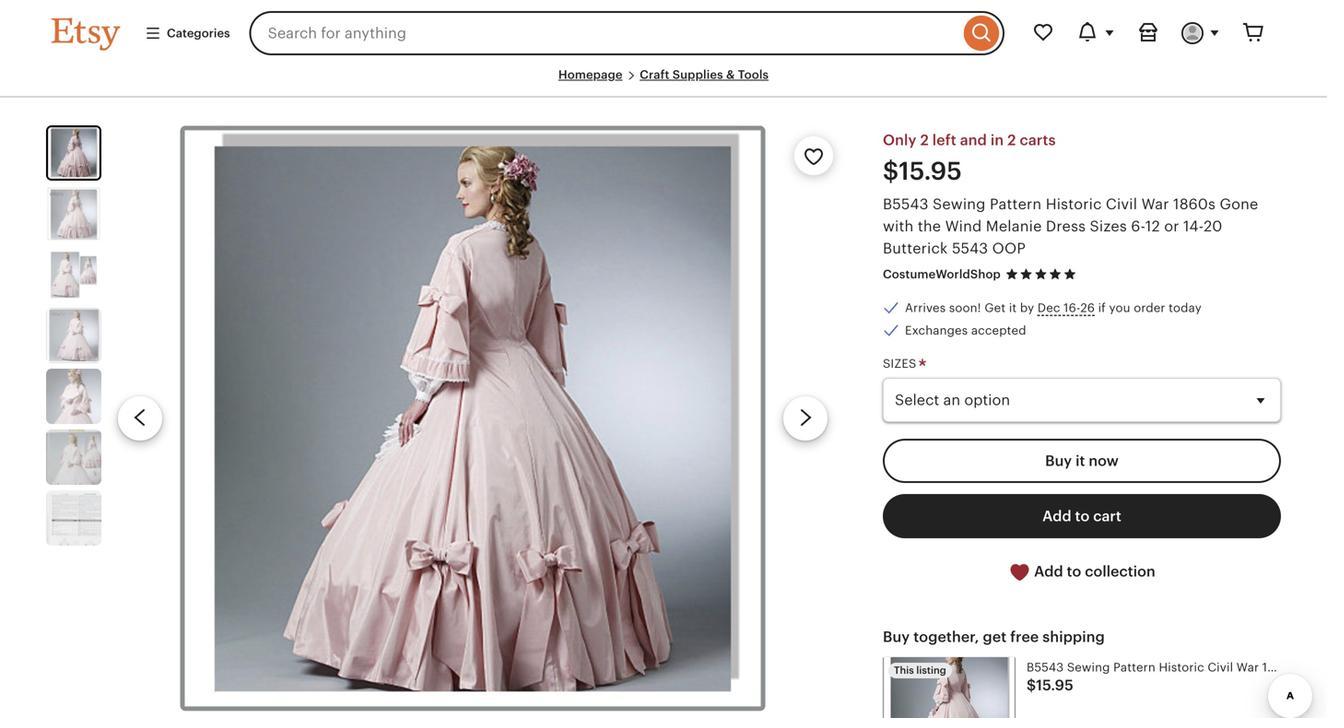Task type: locate. For each thing, give the bounding box(es) containing it.
order
[[1134, 301, 1166, 315]]

it left by
[[1009, 301, 1017, 315]]

to inside 'button'
[[1067, 563, 1082, 580]]

buy up this
[[883, 629, 910, 646]]

dec
[[1038, 301, 1061, 315]]

gone
[[1220, 196, 1259, 212]]

categories button
[[131, 17, 244, 50]]

shipping
[[1043, 629, 1105, 646]]

$15.95
[[883, 157, 963, 186]]

b5543 sewing pattern historic civil war 1860s gone with the image 7 image
[[46, 491, 101, 546]]

to left 'cart'
[[1076, 508, 1090, 524]]

to for collection
[[1067, 563, 1082, 580]]

accepted
[[972, 324, 1027, 337]]

this listing
[[894, 665, 947, 676]]

add inside 'button'
[[1035, 563, 1064, 580]]

craft supplies & tools link
[[640, 68, 769, 82]]

costumeworldshop
[[883, 267, 1001, 281]]

0 vertical spatial buy
[[1046, 453, 1073, 469]]

0 vertical spatial to
[[1076, 508, 1090, 524]]

now
[[1089, 453, 1119, 469]]

0 horizontal spatial buy
[[883, 629, 910, 646]]

buy together, get free shipping
[[883, 629, 1105, 646]]

you
[[1110, 301, 1131, 315]]

buy it now
[[1046, 453, 1119, 469]]

cart
[[1094, 508, 1122, 524]]

listing
[[917, 665, 947, 676]]

b5543 sewing pattern historic civil war 1860s gone with the image 1 image
[[180, 126, 766, 711], [48, 127, 100, 179]]

buy left now
[[1046, 453, 1073, 469]]

26
[[1081, 301, 1095, 315]]

buy
[[1046, 453, 1073, 469], [883, 629, 910, 646]]

b5543 sewing pattern historic civil war 1860s gone with the wind melanie dress sizes 6-12 or 14-20 butterick 5543 oop
[[883, 196, 1259, 257]]

craft supplies & tools
[[640, 68, 769, 82]]

or
[[1165, 218, 1180, 234]]

0 vertical spatial it
[[1009, 301, 1017, 315]]

historic
[[1046, 196, 1102, 212]]

menu bar
[[52, 66, 1276, 98]]

only 2 left and in 2 carts $15.95
[[883, 132, 1056, 186]]

2 right in
[[1008, 132, 1017, 149]]

1 vertical spatial to
[[1067, 563, 1082, 580]]

to
[[1076, 508, 1090, 524], [1067, 563, 1082, 580]]

1 horizontal spatial 2
[[1008, 132, 1017, 149]]

sizes
[[883, 357, 920, 371]]

2 left left
[[921, 132, 929, 149]]

buy it now button
[[883, 439, 1282, 483]]

0 horizontal spatial b5543 sewing pattern historic civil war 1860s gone with the image 1 image
[[48, 127, 100, 179]]

1860s
[[1174, 196, 1216, 212]]

collection
[[1085, 563, 1156, 580]]

1 horizontal spatial buy
[[1046, 453, 1073, 469]]

0 vertical spatial add
[[1043, 508, 1072, 524]]

to inside "button"
[[1076, 508, 1090, 524]]

to for cart
[[1076, 508, 1090, 524]]

free
[[1011, 629, 1040, 646]]

buy inside button
[[1046, 453, 1073, 469]]

dress
[[1046, 218, 1086, 234]]

it left now
[[1076, 453, 1086, 469]]

14-
[[1184, 218, 1204, 234]]

1 2 from the left
[[921, 132, 929, 149]]

b5543 sewing pattern historic civil war 1860s gone with the wind melanie dress sizes 6-12 or 14-20 butterick 5543 oop image
[[883, 657, 1016, 718]]

add to cart button
[[883, 494, 1282, 538]]

1 horizontal spatial it
[[1076, 453, 1086, 469]]

&
[[727, 68, 735, 82]]

0 horizontal spatial it
[[1009, 301, 1017, 315]]

it inside button
[[1076, 453, 1086, 469]]

homepage link
[[559, 68, 623, 82]]

1 horizontal spatial b5543 sewing pattern historic civil war 1860s gone with the image 1 image
[[180, 126, 766, 711]]

1 vertical spatial it
[[1076, 453, 1086, 469]]

None search field
[[250, 11, 1005, 55]]

0 horizontal spatial 2
[[921, 132, 929, 149]]

to left collection
[[1067, 563, 1082, 580]]

1 vertical spatial buy
[[883, 629, 910, 646]]

2
[[921, 132, 929, 149], [1008, 132, 1017, 149]]

add down add to cart
[[1035, 563, 1064, 580]]

menu bar containing homepage
[[52, 66, 1276, 98]]

1 vertical spatial add
[[1035, 563, 1064, 580]]

add inside "button"
[[1043, 508, 1072, 524]]

add
[[1043, 508, 1072, 524], [1035, 563, 1064, 580]]

it
[[1009, 301, 1017, 315], [1076, 453, 1086, 469]]

$ 15.95
[[1027, 677, 1074, 694]]

today
[[1169, 301, 1202, 315]]

add left 'cart'
[[1043, 508, 1072, 524]]



Task type: describe. For each thing, give the bounding box(es) containing it.
b5543 sewing pattern historic civil war 1860s gone with the image 3 image
[[46, 247, 101, 303]]

categories
[[167, 26, 230, 40]]

arrives soon! get it by dec 16-26 if you order today
[[905, 301, 1202, 315]]

12
[[1146, 218, 1161, 234]]

with
[[883, 218, 914, 234]]

5543
[[952, 240, 989, 257]]

buy for buy it now
[[1046, 453, 1073, 469]]

add to cart
[[1043, 508, 1122, 524]]

exchanges accepted
[[905, 324, 1027, 337]]

$
[[1027, 677, 1037, 694]]

exchanges
[[905, 324, 968, 337]]

2 2 from the left
[[1008, 132, 1017, 149]]

add for add to cart
[[1043, 508, 1072, 524]]

b5543 sewing pattern historic civil war 1860s gone with the image 4 image
[[46, 308, 101, 363]]

get
[[983, 629, 1007, 646]]

soon! get
[[950, 301, 1006, 315]]

homepage
[[559, 68, 623, 82]]

16-
[[1064, 301, 1081, 315]]

add to collection button
[[883, 549, 1282, 595]]

arrives
[[905, 301, 946, 315]]

pattern
[[990, 196, 1042, 212]]

costumeworldshop link
[[883, 267, 1001, 281]]

add to collection
[[1031, 563, 1156, 580]]

tools
[[738, 68, 769, 82]]

add for add to collection
[[1035, 563, 1064, 580]]

6-
[[1132, 218, 1146, 234]]

categories banner
[[18, 0, 1309, 66]]

15.95
[[1037, 677, 1074, 694]]

if
[[1099, 301, 1106, 315]]

melanie
[[986, 218, 1042, 234]]

sewing
[[933, 196, 986, 212]]

buy for buy together, get free shipping
[[883, 629, 910, 646]]

20
[[1204, 218, 1223, 234]]

civil
[[1106, 196, 1138, 212]]

b5543 sewing pattern historic civil war 1860s gone with the image 5 image
[[46, 369, 101, 424]]

this
[[894, 665, 914, 676]]

the
[[918, 218, 942, 234]]

wind
[[946, 218, 982, 234]]

carts
[[1020, 132, 1056, 149]]

left
[[933, 132, 957, 149]]

supplies
[[673, 68, 724, 82]]

sizes
[[1090, 218, 1128, 234]]

and
[[961, 132, 987, 149]]

b5543 sewing pattern historic civil war 1860s gone with the image 2 image
[[46, 186, 101, 242]]

b5543
[[883, 196, 929, 212]]

in
[[991, 132, 1004, 149]]

none search field inside categories banner
[[250, 11, 1005, 55]]

oop
[[993, 240, 1026, 257]]

by
[[1021, 301, 1035, 315]]

butterick
[[883, 240, 948, 257]]

war
[[1142, 196, 1170, 212]]

b5543 sewing pattern historic civil war 1860s gone with the image 6 image
[[46, 430, 101, 485]]

together,
[[914, 629, 980, 646]]

only
[[883, 132, 917, 149]]

Search for anything text field
[[250, 11, 960, 55]]

craft
[[640, 68, 670, 82]]



Task type: vqa. For each thing, say whether or not it's contained in the screenshot.
33.75 'Cart'
no



